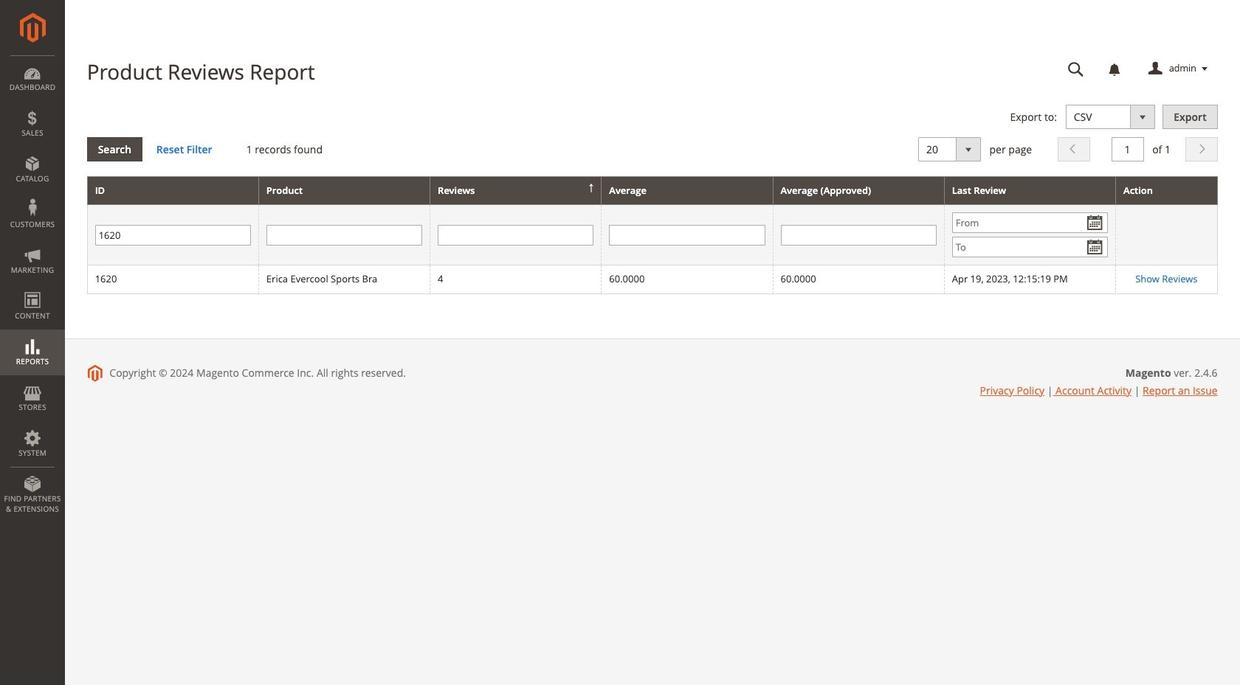 Task type: locate. For each thing, give the bounding box(es) containing it.
menu bar
[[0, 55, 65, 522]]

From text field
[[952, 213, 1108, 233]]

To text field
[[952, 237, 1108, 258]]

None text field
[[1111, 137, 1144, 161], [266, 225, 422, 246], [438, 225, 594, 246], [1111, 137, 1144, 161], [266, 225, 422, 246], [438, 225, 594, 246]]

None text field
[[1058, 56, 1094, 82], [95, 225, 251, 246], [609, 225, 765, 246], [781, 225, 937, 246], [1058, 56, 1094, 82], [95, 225, 251, 246], [609, 225, 765, 246], [781, 225, 937, 246]]

magento admin panel image
[[20, 13, 45, 43]]



